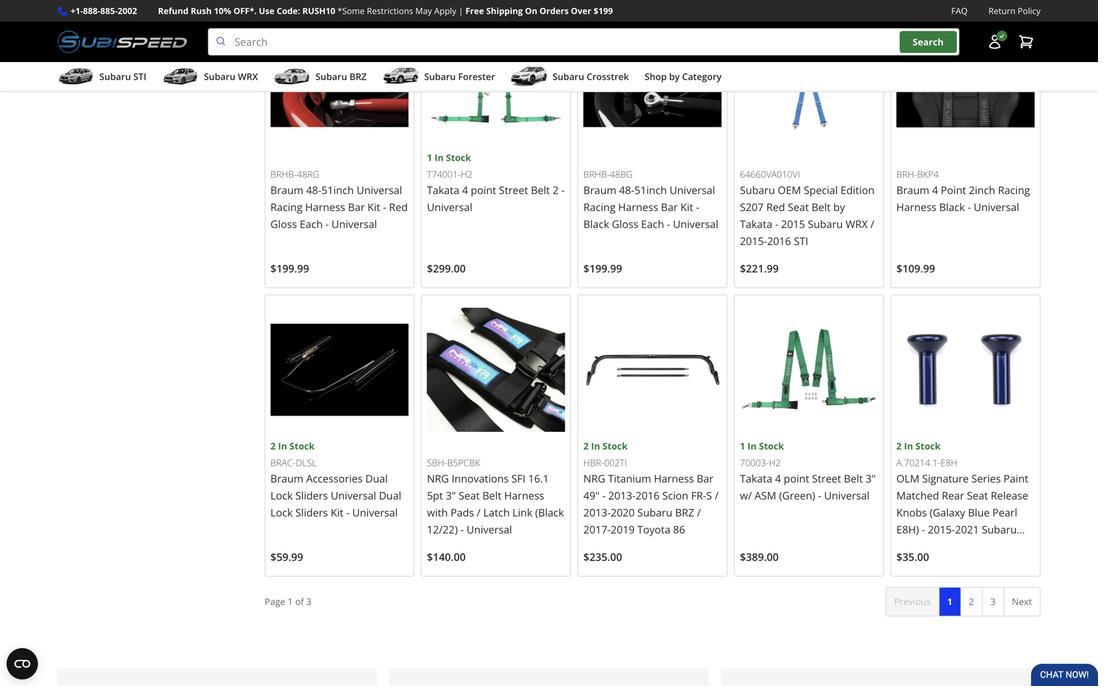 Task type: locate. For each thing, give the bounding box(es) containing it.
0 vertical spatial 2015-
[[740, 234, 768, 248]]

1 horizontal spatial 4
[[776, 472, 782, 486]]

0 vertical spatial 2016
[[768, 234, 792, 248]]

black
[[940, 200, 966, 214], [584, 217, 610, 231]]

by
[[670, 70, 680, 83], [834, 200, 846, 214]]

sti down subispeed logo
[[133, 70, 146, 83]]

subaru crosstrek button
[[511, 65, 629, 91]]

harness inside 'brhb-48rg braum 48-51inch universal racing harness bar kit - red gloss each - universal'
[[305, 200, 345, 214]]

2015
[[782, 217, 806, 231]]

1 brhb- from the left
[[271, 168, 297, 180]]

harness down "48bg" on the right top of the page
[[619, 200, 659, 214]]

stock for takata 4 point street belt 2 - universal
[[446, 151, 471, 164]]

seat up 2015
[[788, 200, 809, 214]]

1 horizontal spatial $199.99
[[584, 262, 623, 276]]

takata down t74001-
[[427, 183, 460, 197]]

2 vertical spatial takata
[[740, 472, 773, 486]]

h2 for universal
[[461, 168, 473, 180]]

51inch inside brhb-48bg braum 48-51inch universal racing harness bar kit - black gloss each - universal
[[635, 183, 667, 197]]

braum down brac-
[[271, 472, 304, 486]]

bar inside 2 in stock hbr-002ti nrg titanium harness bar 49" - 2013-2016 scion fr-s / 2013-2020 subaru brz / 2017-2019 toyota 86
[[697, 472, 714, 486]]

$199.99 for braum 48-51inch universal racing harness bar kit - black gloss each - universal
[[584, 262, 623, 276]]

nrg inside 2 in stock hbr-002ti nrg titanium harness bar 49" - 2013-2016 scion fr-s / 2013-2020 subaru brz / 2017-2019 toyota 86
[[584, 472, 606, 486]]

1 vertical spatial 2013-
[[584, 506, 611, 520]]

48- down "48rg"
[[306, 183, 322, 197]]

2 vertical spatial wrx
[[897, 540, 919, 554]]

point inside the 1 in stock t74001-h2 takata 4 point street belt 2 - universal
[[471, 183, 497, 197]]

2 horizontal spatial seat
[[968, 489, 989, 503]]

2013- up 2017- in the bottom of the page
[[584, 506, 611, 520]]

48- down "48bg" on the right top of the page
[[619, 183, 635, 197]]

0 vertical spatial wrx
[[238, 70, 258, 83]]

each inside brhb-48bg braum 48-51inch universal racing harness bar kit - black gloss each - universal
[[641, 217, 665, 231]]

1 horizontal spatial each
[[641, 217, 665, 231]]

wrx down e8h)
[[897, 540, 919, 554]]

subaru left forester
[[424, 70, 456, 83]]

takata inside 1 in stock 70003-h2 takata 4 point street belt 3" w/ asm (green) - universal
[[740, 472, 773, 486]]

brhb- inside brhb-48bg braum 48-51inch universal racing harness bar kit - black gloss each - universal
[[584, 168, 610, 180]]

braum inside brh-bkp4 braum 4 point 2inch racing harness black - universal
[[897, 183, 930, 197]]

universal inside brh-bkp4 braum 4 point 2inch racing harness black - universal
[[974, 200, 1020, 214]]

2 inside 2 in stock brac-dlsl braum accessories dual lock sliders universal dual lock sliders kit - universal
[[271, 440, 276, 453]]

1 horizontal spatial bar
[[661, 200, 678, 214]]

belt for takata 4 point street belt 2 - universal
[[531, 183, 550, 197]]

braum for braum 48-51inch universal racing harness bar kit - red gloss each - universal
[[271, 183, 304, 197]]

5pt
[[427, 489, 443, 503]]

kit inside brhb-48bg braum 48-51inch universal racing harness bar kit - black gloss each - universal
[[681, 200, 694, 214]]

racing right 2inch
[[999, 183, 1031, 197]]

hbr-
[[584, 457, 605, 469]]

harness up the scion
[[654, 472, 694, 486]]

1 vertical spatial sliders
[[296, 506, 328, 520]]

seat
[[788, 200, 809, 214], [459, 489, 480, 503], [968, 489, 989, 503]]

subaru brz
[[316, 70, 367, 83]]

0 horizontal spatial 48-
[[306, 183, 322, 197]]

w/
[[740, 489, 752, 503]]

racing for braum 48-51inch universal racing harness bar kit - black gloss each - universal
[[584, 200, 616, 214]]

a subaru brz thumbnail image image
[[274, 67, 310, 86]]

1 vertical spatial h2
[[769, 457, 781, 469]]

accessories
[[306, 472, 363, 486]]

b5pcbk
[[447, 457, 481, 469]]

0 horizontal spatial wrx
[[238, 70, 258, 83]]

seat up pads
[[459, 489, 480, 503]]

(green)
[[780, 489, 816, 503]]

48bg
[[610, 168, 633, 180]]

code:
[[277, 5, 300, 17]]

brz left a subaru forester thumbnail image
[[350, 70, 367, 83]]

0 horizontal spatial nrg
[[427, 472, 449, 486]]

4 inside 1 in stock 70003-h2 takata 4 point street belt 3" w/ asm (green) - universal
[[776, 472, 782, 486]]

1 vertical spatial sti
[[794, 234, 809, 248]]

stock inside the 1 in stock t74001-h2 takata 4 point street belt 2 - universal
[[446, 151, 471, 164]]

1 horizontal spatial kit
[[368, 200, 381, 214]]

2 red from the left
[[767, 200, 786, 214]]

subaru right a subaru wrx thumbnail image
[[204, 70, 236, 83]]

street inside 1 in stock 70003-h2 takata 4 point street belt 3" w/ asm (green) - universal
[[812, 472, 842, 486]]

restrictions
[[367, 5, 413, 17]]

$199.99
[[271, 262, 309, 276], [584, 262, 623, 276]]

0 horizontal spatial racing
[[271, 200, 303, 214]]

0 vertical spatial brz
[[350, 70, 367, 83]]

1 horizontal spatial 3"
[[866, 472, 876, 486]]

1 horizontal spatial brhb-
[[584, 168, 610, 180]]

search input field
[[208, 28, 960, 56]]

subaru inside the 2 in stock a.70214.1-e8h olm signature series paint matched rear seat release knobs (galaxy blue pearl e8h) - 2015-2021 subaru wrx / sti
[[982, 523, 1017, 537]]

harness for braum 48-51inch universal racing harness bar kit - red gloss each - universal
[[305, 200, 345, 214]]

2 3 from the left
[[991, 596, 996, 608]]

sti down the (galaxy at the right bottom
[[928, 540, 943, 554]]

belt inside sbh-b5pcbk nrg innovations sfi 16.1 5pt 3" seat belt harness with pads / latch link (black 12/22) - universal
[[483, 489, 502, 503]]

braum down "48rg"
[[271, 183, 304, 197]]

brhb- for braum 48-51inch universal racing harness bar kit - black gloss each - universal
[[584, 168, 610, 180]]

0 horizontal spatial sti
[[133, 70, 146, 83]]

faq link
[[952, 4, 968, 18]]

4 inside the 1 in stock t74001-h2 takata 4 point street belt 2 - universal
[[462, 183, 468, 197]]

2 $199.99 from the left
[[584, 262, 623, 276]]

1 horizontal spatial 48-
[[619, 183, 635, 197]]

braum
[[271, 183, 304, 197], [584, 183, 617, 197], [897, 183, 930, 197], [271, 472, 304, 486]]

2 horizontal spatial bar
[[697, 472, 714, 486]]

2 51inch from the left
[[635, 183, 667, 197]]

harness down brh-
[[897, 200, 937, 214]]

braum inside brhb-48bg braum 48-51inch universal racing harness bar kit - black gloss each - universal
[[584, 183, 617, 197]]

toyota
[[638, 523, 671, 537]]

belt inside the 1 in stock t74001-h2 takata 4 point street belt 2 - universal
[[531, 183, 550, 197]]

2015- down the (galaxy at the right bottom
[[928, 523, 956, 537]]

brz up 86
[[676, 506, 695, 520]]

in up hbr-
[[591, 440, 600, 453]]

2 lock from the top
[[271, 506, 293, 520]]

subaru inside "dropdown button"
[[424, 70, 456, 83]]

nrg innovations sfi 16.1 5pt 3" seat belt harness with pads / latch link (black 12/22) - universal image
[[427, 301, 566, 439]]

1 vertical spatial 2016
[[636, 489, 660, 503]]

harness inside brhb-48bg braum 48-51inch universal racing harness bar kit - black gloss each - universal
[[619, 200, 659, 214]]

2 for braum accessories dual lock sliders universal dual lock sliders kit - universal
[[271, 440, 276, 453]]

seat inside the 2 in stock a.70214.1-e8h olm signature series paint matched rear seat release knobs (galaxy blue pearl e8h) - 2015-2021 subaru wrx / sti
[[968, 489, 989, 503]]

apply
[[434, 5, 457, 17]]

1 in stock t74001-h2 takata 4 point street belt 2 - universal
[[427, 151, 565, 214]]

0 vertical spatial 3"
[[866, 472, 876, 486]]

0 horizontal spatial gloss
[[271, 217, 297, 231]]

brz
[[350, 70, 367, 83], [676, 506, 695, 520]]

1 vertical spatial wrx
[[846, 217, 868, 231]]

1 51inch from the left
[[322, 183, 354, 197]]

gloss inside 'brhb-48rg braum 48-51inch universal racing harness bar kit - red gloss each - universal'
[[271, 217, 297, 231]]

2016 inside 2 in stock hbr-002ti nrg titanium harness bar 49" - 2013-2016 scion fr-s / 2013-2020 subaru brz / 2017-2019 toyota 86
[[636, 489, 660, 503]]

stock for nrg titanium harness bar 49" - 2013-2016 scion fr-s / 2013-2020 subaru brz / 2017-2019 toyota 86
[[603, 440, 628, 453]]

0 horizontal spatial 4
[[462, 183, 468, 197]]

2 in stock brac-dlsl braum accessories dual lock sliders universal dual lock sliders kit - universal
[[271, 440, 402, 520]]

1 vertical spatial black
[[584, 217, 610, 231]]

2013- up 2020
[[609, 489, 636, 503]]

/ down the edition
[[871, 217, 875, 231]]

racing down "48bg" on the right top of the page
[[584, 200, 616, 214]]

2 48- from the left
[[619, 183, 635, 197]]

1 up 70003-
[[740, 440, 746, 453]]

0 vertical spatial black
[[940, 200, 966, 214]]

3 right of
[[306, 596, 312, 608]]

2 horizontal spatial racing
[[999, 183, 1031, 197]]

braum for braum 4 point 2inch racing harness black - universal
[[897, 183, 930, 197]]

1 horizontal spatial red
[[767, 200, 786, 214]]

1 horizontal spatial h2
[[769, 457, 781, 469]]

1 horizontal spatial by
[[834, 200, 846, 214]]

1 horizontal spatial black
[[940, 200, 966, 214]]

harness for braum 4 point 2inch racing harness black - universal
[[897, 200, 937, 214]]

1 $199.99 from the left
[[271, 262, 309, 276]]

2016 down titanium
[[636, 489, 660, 503]]

$221.99
[[740, 262, 779, 276]]

dual
[[366, 472, 388, 486], [379, 489, 402, 503]]

0 vertical spatial by
[[670, 70, 680, 83]]

1 horizontal spatial street
[[812, 472, 842, 486]]

1 48- from the left
[[306, 183, 322, 197]]

a subaru crosstrek thumbnail image image
[[511, 67, 548, 86]]

0 horizontal spatial brz
[[350, 70, 367, 83]]

subaru inside 'dropdown button'
[[99, 70, 131, 83]]

signature
[[923, 472, 969, 486]]

0 horizontal spatial seat
[[459, 489, 480, 503]]

1 horizontal spatial 51inch
[[635, 183, 667, 197]]

48- inside 'brhb-48rg braum 48-51inch universal racing harness bar kit - red gloss each - universal'
[[306, 183, 322, 197]]

2 horizontal spatial kit
[[681, 200, 694, 214]]

racing inside brh-bkp4 braum 4 point 2inch racing harness black - universal
[[999, 183, 1031, 197]]

2016
[[768, 234, 792, 248], [636, 489, 660, 503]]

1 vertical spatial 2015-
[[928, 523, 956, 537]]

subaru right a subaru brz thumbnail image
[[316, 70, 347, 83]]

- inside the 1 in stock t74001-h2 takata 4 point street belt 2 - universal
[[562, 183, 565, 197]]

0 vertical spatial dual
[[366, 472, 388, 486]]

1
[[427, 151, 432, 164], [740, 440, 746, 453], [288, 596, 293, 608], [948, 596, 953, 608]]

gloss for braum 48-51inch universal racing harness bar kit - red gloss each - universal
[[271, 217, 297, 231]]

1 vertical spatial street
[[812, 472, 842, 486]]

braum accessories dual lock sliders universal dual lock sliders kit - universal image
[[271, 301, 409, 439]]

harness inside sbh-b5pcbk nrg innovations sfi 16.1 5pt 3" seat belt harness with pads / latch link (black 12/22) - universal
[[505, 489, 545, 503]]

gloss down "48bg" on the right top of the page
[[612, 217, 639, 231]]

48rg
[[297, 168, 320, 180]]

universal
[[357, 183, 402, 197], [670, 183, 716, 197], [427, 200, 473, 214], [974, 200, 1020, 214], [332, 217, 377, 231], [673, 217, 719, 231], [331, 489, 376, 503], [825, 489, 870, 503], [352, 506, 398, 520], [467, 523, 512, 537]]

seat up blue
[[968, 489, 989, 503]]

1 vertical spatial 3"
[[446, 489, 456, 503]]

braum down "48bg" on the right top of the page
[[584, 183, 617, 197]]

nrg
[[427, 472, 449, 486], [584, 472, 606, 486]]

s207
[[740, 200, 764, 214]]

harness for nrg titanium harness bar 49" - 2013-2016 scion fr-s / 2013-2020 subaru brz / 2017-2019 toyota 86
[[654, 472, 694, 486]]

3 right 2 button at bottom right
[[991, 596, 996, 608]]

2002
[[118, 5, 137, 17]]

bar for nrg titanium harness bar 49" - 2013-2016 scion fr-s / 2013-2020 subaru brz / 2017-2019 toyota 86
[[697, 472, 714, 486]]

12/22)
[[427, 523, 458, 537]]

takata for takata 4 point street belt 3" w/ asm (green) - universal
[[740, 472, 773, 486]]

1 horizontal spatial seat
[[788, 200, 809, 214]]

stock up 70003-
[[759, 440, 785, 453]]

1 horizontal spatial nrg
[[584, 472, 606, 486]]

subaru down subispeed logo
[[99, 70, 131, 83]]

- inside the 2 in stock a.70214.1-e8h olm signature series paint matched rear seat release knobs (galaxy blue pearl e8h) - 2015-2021 subaru wrx / sti
[[922, 523, 926, 537]]

in up brac-
[[278, 440, 287, 453]]

64660va010vi
[[740, 168, 801, 180]]

takata inside 64660va010vi subaru oem special edition s207 red seat belt by takata - 2015 subaru wrx / 2015-2016 sti
[[740, 217, 773, 231]]

3"
[[866, 472, 876, 486], [446, 489, 456, 503]]

2 horizontal spatial 4
[[933, 183, 939, 197]]

2 horizontal spatial sti
[[928, 540, 943, 554]]

subaru right 2015
[[808, 217, 843, 231]]

2
[[553, 183, 559, 197], [271, 440, 276, 453], [584, 440, 589, 453], [897, 440, 902, 453], [969, 596, 975, 608]]

-
[[562, 183, 565, 197], [383, 200, 387, 214], [696, 200, 700, 214], [968, 200, 972, 214], [326, 217, 329, 231], [776, 217, 779, 231], [667, 217, 671, 231], [819, 489, 822, 503], [603, 489, 606, 503], [346, 506, 350, 520], [461, 523, 464, 537], [922, 523, 926, 537]]

subaru wrx button
[[162, 65, 258, 91]]

h2 inside 1 in stock 70003-h2 takata 4 point street belt 3" w/ asm (green) - universal
[[769, 457, 781, 469]]

in inside 1 in stock 70003-h2 takata 4 point street belt 3" w/ asm (green) - universal
[[748, 440, 757, 453]]

dual right accessories
[[366, 472, 388, 486]]

in for olm signature series paint matched rear seat release knobs (galaxy blue pearl e8h) - 2015-2021 subaru wrx / sti
[[905, 440, 914, 453]]

0 vertical spatial sti
[[133, 70, 146, 83]]

sfi
[[512, 472, 526, 486]]

a subaru sti thumbnail image image
[[58, 67, 94, 86]]

2015- inside 64660va010vi subaru oem special edition s207 red seat belt by takata - 2015 subaru wrx / 2015-2016 sti
[[740, 234, 768, 248]]

1 red from the left
[[389, 200, 408, 214]]

0 vertical spatial 2013-
[[609, 489, 636, 503]]

brh-
[[897, 168, 918, 180]]

2 each from the left
[[641, 217, 665, 231]]

dual left 5pt at bottom
[[379, 489, 402, 503]]

lock up $59.99
[[271, 506, 293, 520]]

sti inside 64660va010vi subaru oem special edition s207 red seat belt by takata - 2015 subaru wrx / 2015-2016 sti
[[794, 234, 809, 248]]

$140.00
[[427, 550, 466, 564]]

release
[[991, 489, 1029, 503]]

1 horizontal spatial 2016
[[768, 234, 792, 248]]

1 horizontal spatial point
[[784, 472, 810, 486]]

1 inside the 1 in stock t74001-h2 takata 4 point street belt 2 - universal
[[427, 151, 432, 164]]

special
[[804, 183, 838, 197]]

/
[[871, 217, 875, 231], [715, 489, 719, 503], [477, 506, 481, 520], [697, 506, 701, 520], [922, 540, 926, 554]]

subaru up s207
[[740, 183, 775, 197]]

2 in stock a.70214.1-e8h olm signature series paint matched rear seat release knobs (galaxy blue pearl e8h) - 2015-2021 subaru wrx / sti
[[897, 440, 1029, 554]]

by right the shop
[[670, 70, 680, 83]]

1 horizontal spatial brz
[[676, 506, 695, 520]]

in up 70003-
[[748, 440, 757, 453]]

street
[[499, 183, 529, 197], [812, 472, 842, 486]]

bar
[[348, 200, 365, 214], [661, 200, 678, 214], [697, 472, 714, 486]]

stock for takata 4 point street belt 3" w/ asm (green) - universal
[[759, 440, 785, 453]]

sti down 2015
[[794, 234, 809, 248]]

wrx left a subaru brz thumbnail image
[[238, 70, 258, 83]]

0 vertical spatial sliders
[[296, 489, 328, 503]]

2 brhb- from the left
[[584, 168, 610, 180]]

1 for 1
[[948, 596, 953, 608]]

0 horizontal spatial brhb-
[[271, 168, 297, 180]]

48-
[[306, 183, 322, 197], [619, 183, 635, 197]]

3" inside sbh-b5pcbk nrg innovations sfi 16.1 5pt 3" seat belt harness with pads / latch link (black 12/22) - universal
[[446, 489, 456, 503]]

3 inside button
[[991, 596, 996, 608]]

gloss down "48rg"
[[271, 217, 297, 231]]

h2 inside the 1 in stock t74001-h2 takata 4 point street belt 2 - universal
[[461, 168, 473, 180]]

51inch for red
[[322, 183, 354, 197]]

on
[[525, 5, 538, 17]]

stock inside the 2 in stock a.70214.1-e8h olm signature series paint matched rear seat release knobs (galaxy blue pearl e8h) - 2015-2021 subaru wrx / sti
[[916, 440, 941, 453]]

1 vertical spatial brz
[[676, 506, 695, 520]]

kit inside 'brhb-48rg braum 48-51inch universal racing harness bar kit - red gloss each - universal'
[[368, 200, 381, 214]]

stock inside 2 in stock brac-dlsl braum accessories dual lock sliders universal dual lock sliders kit - universal
[[290, 440, 315, 453]]

51inch
[[322, 183, 354, 197], [635, 183, 667, 197]]

each
[[300, 217, 323, 231], [641, 217, 665, 231]]

1 horizontal spatial 3
[[991, 596, 996, 608]]

street for 3"
[[812, 472, 842, 486]]

harness inside brh-bkp4 braum 4 point 2inch racing harness black - universal
[[897, 200, 937, 214]]

0 vertical spatial h2
[[461, 168, 473, 180]]

point inside 1 in stock 70003-h2 takata 4 point street belt 3" w/ asm (green) - universal
[[784, 472, 810, 486]]

2 inside 2 button
[[969, 596, 975, 608]]

harness inside 2 in stock hbr-002ti nrg titanium harness bar 49" - 2013-2016 scion fr-s / 2013-2020 subaru brz / 2017-2019 toyota 86
[[654, 472, 694, 486]]

0 horizontal spatial bar
[[348, 200, 365, 214]]

brhb- inside 'brhb-48rg braum 48-51inch universal racing harness bar kit - red gloss each - universal'
[[271, 168, 297, 180]]

1 for 1 in stock 70003-h2 takata 4 point street belt 3" w/ asm (green) - universal
[[740, 440, 746, 453]]

- inside 2 in stock hbr-002ti nrg titanium harness bar 49" - 2013-2016 scion fr-s / 2013-2020 subaru brz / 2017-2019 toyota 86
[[603, 489, 606, 503]]

racing inside 'brhb-48rg braum 48-51inch universal racing harness bar kit - red gloss each - universal'
[[271, 200, 303, 214]]

subaru inside 2 in stock hbr-002ti nrg titanium harness bar 49" - 2013-2016 scion fr-s / 2013-2020 subaru brz / 2017-2019 toyota 86
[[638, 506, 673, 520]]

takata for takata 4 point street belt 2 - universal
[[427, 183, 460, 197]]

may
[[416, 5, 432, 17]]

universal inside 1 in stock 70003-h2 takata 4 point street belt 3" w/ asm (green) - universal
[[825, 489, 870, 503]]

0 horizontal spatial 51inch
[[322, 183, 354, 197]]

49"
[[584, 489, 600, 503]]

in inside the 1 in stock t74001-h2 takata 4 point street belt 2 - universal
[[435, 151, 444, 164]]

nrg down sbh-
[[427, 472, 449, 486]]

0 horizontal spatial h2
[[461, 168, 473, 180]]

1 vertical spatial point
[[784, 472, 810, 486]]

point
[[471, 183, 497, 197], [784, 472, 810, 486]]

1 3 from the left
[[306, 596, 312, 608]]

by down special
[[834, 200, 846, 214]]

$199.99 for braum 48-51inch universal racing harness bar kit - red gloss each - universal
[[271, 262, 309, 276]]

h2
[[461, 168, 473, 180], [769, 457, 781, 469]]

2 gloss from the left
[[612, 217, 639, 231]]

street for 2
[[499, 183, 529, 197]]

shop by category button
[[645, 65, 722, 91]]

in up a.70214.1-
[[905, 440, 914, 453]]

0 vertical spatial point
[[471, 183, 497, 197]]

1 up t74001-
[[427, 151, 432, 164]]

0 horizontal spatial red
[[389, 200, 408, 214]]

0 horizontal spatial kit
[[331, 506, 344, 520]]

in inside 2 in stock brac-dlsl braum accessories dual lock sliders universal dual lock sliders kit - universal
[[278, 440, 287, 453]]

belt inside 1 in stock 70003-h2 takata 4 point street belt 3" w/ asm (green) - universal
[[844, 472, 863, 486]]

seat inside 64660va010vi subaru oem special edition s207 red seat belt by takata - 2015 subaru wrx / 2015-2016 sti
[[788, 200, 809, 214]]

bar inside brhb-48bg braum 48-51inch universal racing harness bar kit - black gloss each - universal
[[661, 200, 678, 214]]

1 nrg from the left
[[427, 472, 449, 486]]

pearl
[[993, 506, 1018, 520]]

gloss inside brhb-48bg braum 48-51inch universal racing harness bar kit - black gloss each - universal
[[612, 217, 639, 231]]

$235.00
[[584, 550, 623, 564]]

kit
[[368, 200, 381, 214], [681, 200, 694, 214], [331, 506, 344, 520]]

1 horizontal spatial gloss
[[612, 217, 639, 231]]

1 horizontal spatial sti
[[794, 234, 809, 248]]

0 horizontal spatial 3
[[306, 596, 312, 608]]

knobs
[[897, 506, 928, 520]]

stock for olm signature series paint matched rear seat release knobs (galaxy blue pearl e8h) - 2015-2021 subaru wrx / sti
[[916, 440, 941, 453]]

1 inside 1 in stock 70003-h2 takata 4 point street belt 3" w/ asm (green) - universal
[[740, 440, 746, 453]]

each inside 'brhb-48rg braum 48-51inch universal racing harness bar kit - red gloss each - universal'
[[300, 217, 323, 231]]

0 horizontal spatial each
[[300, 217, 323, 231]]

2 vertical spatial sti
[[928, 540, 943, 554]]

1 horizontal spatial wrx
[[846, 217, 868, 231]]

harness
[[305, 200, 345, 214], [619, 200, 659, 214], [897, 200, 937, 214], [654, 472, 694, 486], [505, 489, 545, 503]]

48- inside brhb-48bg braum 48-51inch universal racing harness bar kit - black gloss each - universal
[[619, 183, 635, 197]]

sti inside the 2 in stock a.70214.1-e8h olm signature series paint matched rear seat release knobs (galaxy blue pearl e8h) - 2015-2021 subaru wrx / sti
[[928, 540, 943, 554]]

1 inside 'button'
[[948, 596, 953, 608]]

in inside 2 in stock hbr-002ti nrg titanium harness bar 49" - 2013-2016 scion fr-s / 2013-2020 subaru brz / 2017-2019 toyota 86
[[591, 440, 600, 453]]

0 horizontal spatial 2016
[[636, 489, 660, 503]]

51inch inside 'brhb-48rg braum 48-51inch universal racing harness bar kit - red gloss each - universal'
[[322, 183, 354, 197]]

stock up t74001-
[[446, 151, 471, 164]]

brhb-48bg braum 48-51inch universal racing harness bar kit - black gloss each - universal
[[584, 168, 719, 231]]

braum down brh-
[[897, 183, 930, 197]]

1 vertical spatial by
[[834, 200, 846, 214]]

racing inside brhb-48bg braum 48-51inch universal racing harness bar kit - black gloss each - universal
[[584, 200, 616, 214]]

0 horizontal spatial point
[[471, 183, 497, 197]]

0 vertical spatial takata
[[427, 183, 460, 197]]

subaru up toyota
[[638, 506, 673, 520]]

point
[[941, 183, 967, 197]]

of
[[295, 596, 304, 608]]

takata inside the 1 in stock t74001-h2 takata 4 point street belt 2 - universal
[[427, 183, 460, 197]]

red
[[389, 200, 408, 214], [767, 200, 786, 214]]

harness up link at the left of the page
[[505, 489, 545, 503]]

a subaru forester thumbnail image image
[[383, 67, 419, 86]]

1 each from the left
[[300, 217, 323, 231]]

stock up 002ti
[[603, 440, 628, 453]]

wrx inside 64660va010vi subaru oem special edition s207 red seat belt by takata - 2015 subaru wrx / 2015-2016 sti
[[846, 217, 868, 231]]

takata down s207
[[740, 217, 773, 231]]

2016 down 2015
[[768, 234, 792, 248]]

2 inside the 2 in stock a.70214.1-e8h olm signature series paint matched rear seat release knobs (galaxy blue pearl e8h) - 2015-2021 subaru wrx / sti
[[897, 440, 902, 453]]

nrg down hbr-
[[584, 472, 606, 486]]

1 vertical spatial takata
[[740, 217, 773, 231]]

stock up a.70214.1-
[[916, 440, 941, 453]]

/ right pads
[[477, 506, 481, 520]]

subaru down pearl
[[982, 523, 1017, 537]]

2 horizontal spatial wrx
[[897, 540, 919, 554]]

3" left olm
[[866, 472, 876, 486]]

1 horizontal spatial 2015-
[[928, 523, 956, 537]]

racing down "48rg"
[[271, 200, 303, 214]]

3" inside 1 in stock 70003-h2 takata 4 point street belt 3" w/ asm (green) - universal
[[866, 472, 876, 486]]

in up t74001-
[[435, 151, 444, 164]]

search button
[[900, 31, 957, 53]]

bar for braum 48-51inch universal racing harness bar kit - red gloss each - universal
[[348, 200, 365, 214]]

by inside 64660va010vi subaru oem special edition s207 red seat belt by takata - 2015 subaru wrx / 2015-2016 sti
[[834, 200, 846, 214]]

0 horizontal spatial black
[[584, 217, 610, 231]]

wrx down the edition
[[846, 217, 868, 231]]

harness down "48rg"
[[305, 200, 345, 214]]

racing
[[999, 183, 1031, 197], [271, 200, 303, 214], [584, 200, 616, 214]]

2015- up $221.99
[[740, 234, 768, 248]]

forester
[[458, 70, 495, 83]]

0 horizontal spatial 3"
[[446, 489, 456, 503]]

0 vertical spatial street
[[499, 183, 529, 197]]

2 for nrg titanium harness bar 49" - 2013-2016 scion fr-s / 2013-2020 subaru brz / 2017-2019 toyota 86
[[584, 440, 589, 453]]

0 horizontal spatial $199.99
[[271, 262, 309, 276]]

braum inside 'brhb-48rg braum 48-51inch universal racing harness bar kit - red gloss each - universal'
[[271, 183, 304, 197]]

stock up dlsl
[[290, 440, 315, 453]]

0 horizontal spatial 2015-
[[740, 234, 768, 248]]

belt for takata 4 point street belt 3" w/ asm (green) - universal
[[844, 472, 863, 486]]

1 gloss from the left
[[271, 217, 297, 231]]

3" right 5pt at bottom
[[446, 489, 456, 503]]

0 vertical spatial lock
[[271, 489, 293, 503]]

1 vertical spatial lock
[[271, 506, 293, 520]]

takata down 70003-
[[740, 472, 773, 486]]

e8h)
[[897, 523, 920, 537]]

bar inside 'brhb-48rg braum 48-51inch universal racing harness bar kit - red gloss each - universal'
[[348, 200, 365, 214]]

lock down brac-
[[271, 489, 293, 503]]

street inside the 1 in stock t74001-h2 takata 4 point street belt 2 - universal
[[499, 183, 529, 197]]

2 nrg from the left
[[584, 472, 606, 486]]

2 inside 2 in stock hbr-002ti nrg titanium harness bar 49" - 2013-2016 scion fr-s / 2013-2020 subaru brz / 2017-2019 toyota 86
[[584, 440, 589, 453]]

0 horizontal spatial by
[[670, 70, 680, 83]]

1 left 2 button at bottom right
[[948, 596, 953, 608]]

/ down knobs
[[922, 540, 926, 554]]

0 horizontal spatial street
[[499, 183, 529, 197]]

1 horizontal spatial racing
[[584, 200, 616, 214]]

takata
[[427, 183, 460, 197], [740, 217, 773, 231], [740, 472, 773, 486]]

nrg inside sbh-b5pcbk nrg innovations sfi 16.1 5pt 3" seat belt harness with pads / latch link (black 12/22) - universal
[[427, 472, 449, 486]]



Task type: vqa. For each thing, say whether or not it's contained in the screenshot.


Task type: describe. For each thing, give the bounding box(es) containing it.
black inside brh-bkp4 braum 4 point 2inch racing harness black - universal
[[940, 200, 966, 214]]

subaru forester
[[424, 70, 495, 83]]

paint
[[1004, 472, 1029, 486]]

rush
[[191, 5, 212, 17]]

faq
[[952, 5, 968, 17]]

fr-
[[692, 489, 707, 503]]

search
[[913, 36, 944, 48]]

braum 48-51inch universal racing harness bar kit - black gloss each - universal image
[[584, 12, 722, 150]]

/ down fr-
[[697, 506, 701, 520]]

refund rush 10% off*. use code: rush10 *some restrictions may apply | free shipping on orders over $199
[[158, 5, 613, 17]]

takata 4 point street belt 3" w/ asm (green) - universal image
[[740, 301, 879, 439]]

- inside 1 in stock 70003-h2 takata 4 point street belt 3" w/ asm (green) - universal
[[819, 489, 822, 503]]

+1-
[[71, 5, 83, 17]]

over
[[571, 5, 592, 17]]

wrx inside dropdown button
[[238, 70, 258, 83]]

category
[[683, 70, 722, 83]]

a.70214.1-
[[897, 457, 941, 469]]

2 button
[[961, 588, 983, 617]]

brhb-48rg braum 48-51inch universal racing harness bar kit - red gloss each - universal
[[271, 168, 408, 231]]

sti inside subaru sti 'dropdown button'
[[133, 70, 146, 83]]

- inside sbh-b5pcbk nrg innovations sfi 16.1 5pt 3" seat belt harness with pads / latch link (black 12/22) - universal
[[461, 523, 464, 537]]

return
[[989, 5, 1016, 17]]

harness for braum 48-51inch universal racing harness bar kit - black gloss each - universal
[[619, 200, 659, 214]]

in for nrg titanium harness bar 49" - 2013-2016 scion fr-s / 2013-2020 subaru brz / 2017-2019 toyota 86
[[591, 440, 600, 453]]

black inside brhb-48bg braum 48-51inch universal racing harness bar kit - black gloss each - universal
[[584, 217, 610, 231]]

belt inside 64660va010vi subaru oem special edition s207 red seat belt by takata - 2015 subaru wrx / 2015-2016 sti
[[812, 200, 831, 214]]

bar for braum 48-51inch universal racing harness bar kit - black gloss each - universal
[[661, 200, 678, 214]]

brz inside 2 in stock hbr-002ti nrg titanium harness bar 49" - 2013-2016 scion fr-s / 2013-2020 subaru brz / 2017-2019 toyota 86
[[676, 506, 695, 520]]

each for braum 48-51inch universal racing harness bar kit - red gloss each - universal
[[300, 217, 323, 231]]

brac-
[[271, 457, 296, 469]]

86
[[674, 523, 686, 537]]

1 button
[[939, 588, 962, 617]]

refund
[[158, 5, 189, 17]]

wrx inside the 2 in stock a.70214.1-e8h olm signature series paint matched rear seat release knobs (galaxy blue pearl e8h) - 2015-2021 subaru wrx / sti
[[897, 540, 919, 554]]

free
[[466, 5, 484, 17]]

h2 for asm
[[769, 457, 781, 469]]

edition
[[841, 183, 875, 197]]

shop
[[645, 70, 667, 83]]

subaru sti button
[[58, 65, 146, 91]]

seat inside sbh-b5pcbk nrg innovations sfi 16.1 5pt 3" seat belt harness with pads / latch link (black 12/22) - universal
[[459, 489, 480, 503]]

a subaru wrx thumbnail image image
[[162, 67, 199, 86]]

$299.00
[[427, 262, 466, 276]]

2 inside the 1 in stock t74001-h2 takata 4 point street belt 2 - universal
[[553, 183, 559, 197]]

kit for braum 48-51inch universal racing harness bar kit - black gloss each - universal
[[681, 200, 694, 214]]

2015- inside the 2 in stock a.70214.1-e8h olm signature series paint matched rear seat release knobs (galaxy blue pearl e8h) - 2015-2021 subaru wrx / sti
[[928, 523, 956, 537]]

gloss for braum 48-51inch universal racing harness bar kit - black gloss each - universal
[[612, 217, 639, 231]]

rush10
[[303, 5, 336, 17]]

in for takata 4 point street belt 3" w/ asm (green) - universal
[[748, 440, 757, 453]]

red inside 'brhb-48rg braum 48-51inch universal racing harness bar kit - red gloss each - universal'
[[389, 200, 408, 214]]

shipping
[[487, 5, 523, 17]]

e8h
[[941, 457, 958, 469]]

bkp4
[[918, 168, 939, 180]]

racing for braum 4 point 2inch racing harness black - universal
[[999, 183, 1031, 197]]

48- for braum 48-51inch universal racing harness bar kit - red gloss each - universal
[[306, 183, 322, 197]]

002ti
[[605, 457, 627, 469]]

70003-
[[740, 457, 769, 469]]

/ right s at the right of page
[[715, 489, 719, 503]]

next
[[1013, 596, 1033, 608]]

4 for takata 4 point street belt 2 - universal
[[462, 183, 468, 197]]

subaru oem special edition s207 red seat belt by takata - 2015 subaru wrx / 2015-2016 sti image
[[740, 12, 879, 150]]

oem
[[778, 183, 802, 197]]

$199
[[594, 5, 613, 17]]

sbh-
[[427, 457, 447, 469]]

subaru forester button
[[383, 65, 495, 91]]

with
[[427, 506, 448, 520]]

braum inside 2 in stock brac-dlsl braum accessories dual lock sliders universal dual lock sliders kit - universal
[[271, 472, 304, 486]]

use
[[259, 5, 275, 17]]

/ inside sbh-b5pcbk nrg innovations sfi 16.1 5pt 3" seat belt harness with pads / latch link (black 12/22) - universal
[[477, 506, 481, 520]]

1 lock from the top
[[271, 489, 293, 503]]

/ inside the 2 in stock a.70214.1-e8h olm signature series paint matched rear seat release knobs (galaxy blue pearl e8h) - 2015-2021 subaru wrx / sti
[[922, 540, 926, 554]]

16.1
[[529, 472, 549, 486]]

brhb- for braum 48-51inch universal racing harness bar kit - red gloss each - universal
[[271, 168, 297, 180]]

- inside 64660va010vi subaru oem special edition s207 red seat belt by takata - 2015 subaru wrx / 2015-2016 sti
[[776, 217, 779, 231]]

nrg titanium harness bar 49" - 2013-2016 scion fr-s / 2013-2020 subaru brz / 2017-2019 toyota 86 image
[[584, 301, 722, 439]]

by inside dropdown button
[[670, 70, 680, 83]]

kit for braum 48-51inch universal racing harness bar kit - red gloss each - universal
[[368, 200, 381, 214]]

belt for nrg innovations sfi 16.1 5pt 3" seat belt harness with pads / latch link (black 12/22) - universal
[[483, 489, 502, 503]]

2021
[[956, 523, 980, 537]]

4 for takata 4 point street belt 3" w/ asm (green) - universal
[[776, 472, 782, 486]]

|
[[459, 5, 464, 17]]

- inside 2 in stock brac-dlsl braum accessories dual lock sliders universal dual lock sliders kit - universal
[[346, 506, 350, 520]]

in for braum accessories dual lock sliders universal dual lock sliders kit - universal
[[278, 440, 287, 453]]

$35.00
[[897, 550, 930, 564]]

stock for braum accessories dual lock sliders universal dual lock sliders kit - universal
[[290, 440, 315, 453]]

subispeed logo image
[[58, 28, 187, 56]]

2 sliders from the top
[[296, 506, 328, 520]]

$389.00
[[740, 550, 779, 564]]

return policy
[[989, 5, 1041, 17]]

olm signature series paint matched rear seat release knobs (galaxy blue pearl e8h) - 2015-2021 subaru wrx / sti image
[[897, 301, 1035, 439]]

red inside 64660va010vi subaru oem special edition s207 red seat belt by takata - 2015 subaru wrx / 2015-2016 sti
[[767, 200, 786, 214]]

return policy link
[[989, 4, 1041, 18]]

2017-
[[584, 523, 611, 537]]

racing for braum 48-51inch universal racing harness bar kit - red gloss each - universal
[[271, 200, 303, 214]]

olm
[[897, 472, 920, 486]]

4 inside brh-bkp4 braum 4 point 2inch racing harness black - universal
[[933, 183, 939, 197]]

- inside brh-bkp4 braum 4 point 2inch racing harness black - universal
[[968, 200, 972, 214]]

open widget image
[[7, 649, 38, 680]]

1 sliders from the top
[[296, 489, 328, 503]]

+1-888-885-2002 link
[[71, 4, 137, 18]]

51inch for black
[[635, 183, 667, 197]]

(black
[[536, 506, 564, 520]]

1 left of
[[288, 596, 293, 608]]

subaru crosstrek
[[553, 70, 629, 83]]

previous button
[[886, 588, 940, 617]]

point for asm
[[784, 472, 810, 486]]

2 for olm signature series paint matched rear seat release knobs (galaxy blue pearl e8h) - 2015-2021 subaru wrx / sti
[[897, 440, 902, 453]]

pads
[[451, 506, 474, 520]]

kit inside 2 in stock brac-dlsl braum accessories dual lock sliders universal dual lock sliders kit - universal
[[331, 506, 344, 520]]

orders
[[540, 5, 569, 17]]

subaru wrx
[[204, 70, 258, 83]]

link
[[513, 506, 533, 520]]

2019
[[611, 523, 635, 537]]

subaru sti
[[99, 70, 146, 83]]

point for universal
[[471, 183, 497, 197]]

universal inside sbh-b5pcbk nrg innovations sfi 16.1 5pt 3" seat belt harness with pads / latch link (black 12/22) - universal
[[467, 523, 512, 537]]

3 button
[[983, 588, 1005, 617]]

titanium
[[608, 472, 652, 486]]

page 1 of 3
[[265, 596, 312, 608]]

innovations
[[452, 472, 509, 486]]

series
[[972, 472, 1001, 486]]

2016 inside 64660va010vi subaru oem special edition s207 red seat belt by takata - 2015 subaru wrx / 2015-2016 sti
[[768, 234, 792, 248]]

matched
[[897, 489, 940, 503]]

+1-888-885-2002
[[71, 5, 137, 17]]

button image
[[988, 34, 1003, 50]]

crosstrek
[[587, 70, 629, 83]]

subaru down search input field
[[553, 70, 585, 83]]

10%
[[214, 5, 231, 17]]

universal inside the 1 in stock t74001-h2 takata 4 point street belt 2 - universal
[[427, 200, 473, 214]]

shop by category
[[645, 70, 722, 83]]

885-
[[100, 5, 118, 17]]

each for braum 48-51inch universal racing harness bar kit - black gloss each - universal
[[641, 217, 665, 231]]

braum for braum 48-51inch universal racing harness bar kit - black gloss each - universal
[[584, 183, 617, 197]]

takata 4 point street belt 2 - universal image
[[427, 12, 566, 150]]

next button
[[1004, 588, 1041, 617]]

policy
[[1018, 5, 1041, 17]]

/ inside 64660va010vi subaru oem special edition s207 red seat belt by takata - 2015 subaru wrx / 2015-2016 sti
[[871, 217, 875, 231]]

braum 4 point 2inch racing harness black - universal image
[[897, 12, 1035, 150]]

*some
[[338, 5, 365, 17]]

braum 48-51inch universal racing harness bar kit - red gloss each - universal image
[[271, 12, 409, 150]]

2020
[[611, 506, 635, 520]]

888-
[[83, 5, 100, 17]]

1 for 1 in stock t74001-h2 takata 4 point street belt 2 - universal
[[427, 151, 432, 164]]

(galaxy
[[930, 506, 966, 520]]

brh-bkp4 braum 4 point 2inch racing harness black - universal
[[897, 168, 1031, 214]]

1 vertical spatial dual
[[379, 489, 402, 503]]

page
[[265, 596, 285, 608]]

brz inside dropdown button
[[350, 70, 367, 83]]

dlsl
[[296, 457, 317, 469]]

48- for braum 48-51inch universal racing harness bar kit - black gloss each - universal
[[619, 183, 635, 197]]

sbh-b5pcbk nrg innovations sfi 16.1 5pt 3" seat belt harness with pads / latch link (black 12/22) - universal
[[427, 457, 564, 537]]

64660va010vi subaru oem special edition s207 red seat belt by takata - 2015 subaru wrx / 2015-2016 sti
[[740, 168, 875, 248]]

in for takata 4 point street belt 2 - universal
[[435, 151, 444, 164]]



